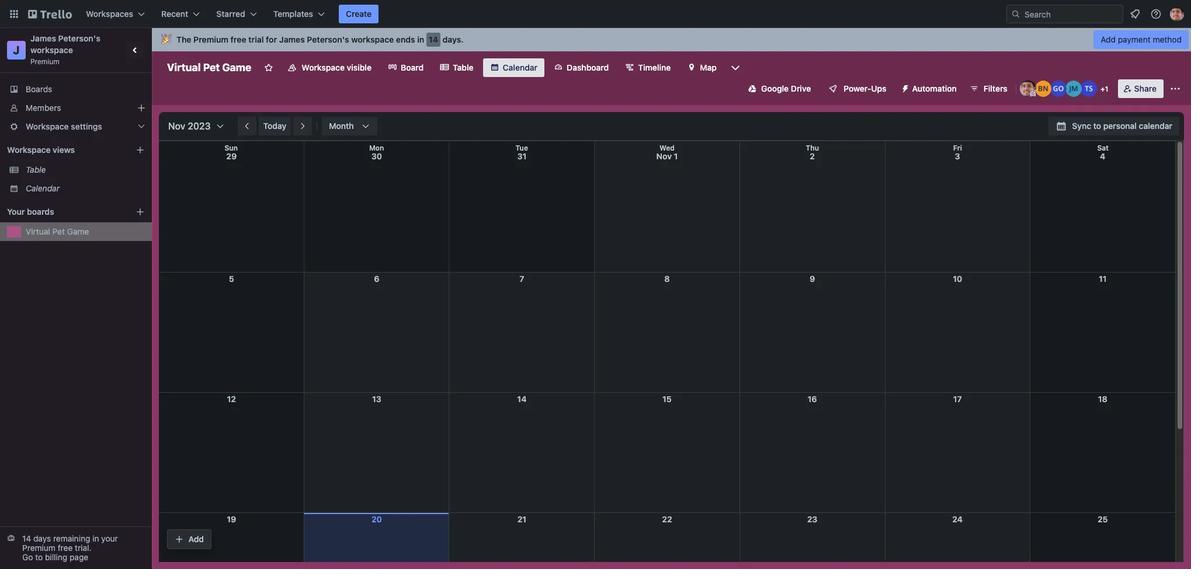 Task type: vqa. For each thing, say whether or not it's contained in the screenshot.


Task type: describe. For each thing, give the bounding box(es) containing it.
add payment method link
[[1094, 30, 1189, 49]]

banner containing 🎉
[[152, 28, 1191, 51]]

recent
[[161, 9, 188, 19]]

0 vertical spatial calendar
[[503, 63, 538, 72]]

Search field
[[1021, 5, 1123, 23]]

peterson's inside james peterson's workspace premium
[[58, 33, 100, 43]]

create
[[346, 9, 372, 19]]

sat
[[1098, 144, 1109, 153]]

j
[[13, 43, 20, 57]]

workspaces button
[[79, 5, 152, 23]]

search image
[[1011, 9, 1021, 19]]

board link
[[381, 58, 431, 77]]

james peterson (jamespeterson93) image inside the primary element
[[1170, 7, 1184, 21]]

11
[[1099, 274, 1107, 284]]

2023
[[188, 121, 211, 131]]

Board name text field
[[161, 58, 257, 77]]

james peterson's workspace link
[[30, 33, 103, 55]]

recent button
[[154, 5, 207, 23]]

filters
[[984, 84, 1008, 93]]

for
[[266, 34, 277, 44]]

workspace visible
[[302, 63, 372, 72]]

15
[[663, 394, 672, 404]]

workspaces
[[86, 9, 133, 19]]

8
[[665, 274, 670, 284]]

0 horizontal spatial table link
[[26, 164, 145, 176]]

power-
[[844, 84, 871, 93]]

timeline
[[638, 63, 671, 72]]

this member is an admin of this board. image
[[1031, 92, 1036, 97]]

your boards with 1 items element
[[7, 205, 118, 219]]

1 vertical spatial calendar
[[26, 183, 60, 193]]

the
[[176, 34, 191, 44]]

remaining
[[53, 534, 90, 544]]

customize views image
[[730, 62, 741, 74]]

your boards
[[7, 207, 54, 217]]

fri
[[954, 144, 962, 153]]

19
[[227, 515, 236, 525]]

starred button
[[209, 5, 264, 23]]

29
[[226, 151, 237, 161]]

power-ups button
[[821, 79, 894, 98]]

0 horizontal spatial table
[[26, 165, 46, 175]]

0 notifications image
[[1128, 7, 1142, 21]]

automation
[[912, 84, 957, 93]]

create button
[[339, 5, 379, 23]]

workspace inside james peterson's workspace premium
[[30, 45, 73, 55]]

🎉 the premium free trial for james peterson's workspace ends in 14 days.
[[161, 34, 464, 44]]

virtual pet game link
[[26, 226, 145, 238]]

0 vertical spatial calendar link
[[483, 58, 545, 77]]

workspace navigation collapse icon image
[[127, 42, 144, 58]]

add for add payment method
[[1101, 34, 1116, 44]]

31
[[517, 151, 527, 161]]

sync to personal calendar
[[1072, 121, 1173, 131]]

1 horizontal spatial table
[[453, 63, 474, 72]]

workspace for workspace views
[[7, 145, 51, 155]]

google drive button
[[742, 79, 818, 98]]

month button
[[322, 117, 377, 136]]

30
[[372, 151, 382, 161]]

workspace settings button
[[0, 117, 152, 136]]

24
[[953, 515, 963, 525]]

add for add
[[188, 535, 204, 545]]

free inside 14 days remaining in your premium free trial. go to billing page
[[58, 543, 73, 553]]

thu
[[806, 144, 819, 153]]

payment
[[1118, 34, 1151, 44]]

tara schultz (taraschultz7) image
[[1081, 81, 1097, 97]]

7
[[520, 274, 524, 284]]

17
[[953, 394, 962, 404]]

0 horizontal spatial calendar link
[[26, 183, 145, 195]]

tue
[[516, 144, 528, 153]]

nov for nov 2023
[[168, 121, 185, 131]]

14 for 14 days remaining in your premium free trial. go to billing page
[[22, 534, 31, 544]]

premium inside james peterson's workspace premium
[[30, 57, 59, 66]]

days
[[33, 534, 51, 544]]

create a view image
[[136, 145, 145, 155]]

free inside banner
[[231, 34, 246, 44]]

5
[[229, 274, 234, 284]]

members
[[26, 103, 61, 113]]

star or unstar board image
[[264, 63, 274, 72]]

premium inside banner
[[193, 34, 228, 44]]

month
[[329, 121, 354, 131]]

12
[[227, 394, 236, 404]]

share
[[1135, 84, 1157, 93]]

trial
[[248, 34, 264, 44]]

james peterson's workspace premium
[[30, 33, 103, 66]]

share button
[[1118, 79, 1164, 98]]

+ 1
[[1101, 85, 1109, 93]]

game inside text box
[[222, 61, 251, 74]]

boards
[[27, 207, 54, 217]]

13
[[372, 394, 381, 404]]

0 horizontal spatial game
[[67, 227, 89, 237]]

1 horizontal spatial peterson's
[[307, 34, 349, 44]]

workspace views
[[7, 145, 75, 155]]

boards
[[26, 84, 52, 94]]



Task type: locate. For each thing, give the bounding box(es) containing it.
workspace down the 🎉 the premium free trial for james peterson's workspace ends in 14 days.
[[302, 63, 345, 72]]

sync to personal calendar button
[[1049, 117, 1180, 136]]

1 vertical spatial to
[[35, 553, 43, 563]]

virtual
[[167, 61, 201, 74], [26, 227, 50, 237]]

2 vertical spatial 14
[[22, 534, 31, 544]]

primary element
[[0, 0, 1191, 28]]

virtual down boards
[[26, 227, 50, 237]]

ups
[[871, 84, 887, 93]]

1 vertical spatial nov
[[657, 151, 672, 161]]

jeremy miller (jeremymiller198) image
[[1066, 81, 1082, 97]]

1 vertical spatial 1
[[674, 151, 678, 161]]

sun
[[225, 144, 238, 153]]

add button
[[168, 531, 211, 549]]

wed
[[660, 144, 675, 153]]

nov
[[168, 121, 185, 131], [657, 151, 672, 161]]

in inside 14 days remaining in your premium free trial. go to billing page
[[92, 534, 99, 544]]

game left star or unstar board icon
[[222, 61, 251, 74]]

14 inside 14 days remaining in your premium free trial. go to billing page
[[22, 534, 31, 544]]

0 vertical spatial to
[[1094, 121, 1102, 131]]

j link
[[7, 41, 26, 60]]

0 horizontal spatial 1
[[674, 151, 678, 161]]

10
[[953, 274, 962, 284]]

2 vertical spatial workspace
[[7, 145, 51, 155]]

james
[[30, 33, 56, 43], [279, 34, 305, 44]]

0 vertical spatial free
[[231, 34, 246, 44]]

0 horizontal spatial virtual
[[26, 227, 50, 237]]

ben nelson (bennelson96) image
[[1035, 81, 1052, 97]]

google
[[761, 84, 789, 93]]

1 vertical spatial james peterson (jamespeterson93) image
[[1020, 81, 1036, 97]]

add inside button
[[188, 535, 204, 545]]

0 horizontal spatial calendar
[[26, 183, 60, 193]]

game down your boards with 1 items element on the left of page
[[67, 227, 89, 237]]

23
[[807, 515, 818, 525]]

pet
[[203, 61, 220, 74], [52, 227, 65, 237]]

0 vertical spatial in
[[417, 34, 424, 44]]

2 vertical spatial premium
[[22, 543, 55, 553]]

gary orlando (garyorlando) image
[[1050, 81, 1067, 97]]

virtual inside text box
[[167, 61, 201, 74]]

workspace for workspace visible
[[302, 63, 345, 72]]

0 vertical spatial pet
[[203, 61, 220, 74]]

1 vertical spatial free
[[58, 543, 73, 553]]

peterson's
[[58, 33, 100, 43], [307, 34, 349, 44]]

james peterson (jamespeterson93) image right the open information menu icon
[[1170, 7, 1184, 21]]

virtual pet game
[[167, 61, 251, 74], [26, 227, 89, 237]]

billing
[[45, 553, 67, 563]]

in right ends
[[417, 34, 424, 44]]

timeline link
[[618, 58, 678, 77]]

1 vertical spatial in
[[92, 534, 99, 544]]

1 horizontal spatial 1
[[1105, 85, 1109, 93]]

confetti image
[[161, 34, 172, 44]]

1 horizontal spatial 14
[[429, 34, 438, 44]]

personal
[[1104, 121, 1137, 131]]

0 vertical spatial 1
[[1105, 85, 1109, 93]]

1 vertical spatial virtual pet game
[[26, 227, 89, 237]]

workspace down create button
[[351, 34, 394, 44]]

0 horizontal spatial james peterson (jamespeterson93) image
[[1020, 81, 1036, 97]]

0 vertical spatial virtual pet game
[[167, 61, 251, 74]]

0 horizontal spatial james
[[30, 33, 56, 43]]

22
[[662, 515, 672, 525]]

🎉
[[161, 34, 172, 44]]

1 horizontal spatial add
[[1101, 34, 1116, 44]]

0 vertical spatial game
[[222, 61, 251, 74]]

1 vertical spatial premium
[[30, 57, 59, 66]]

virtual pet game inside text box
[[167, 61, 251, 74]]

1 horizontal spatial calendar link
[[483, 58, 545, 77]]

ends
[[396, 34, 415, 44]]

nov 1
[[657, 151, 678, 161]]

workspace
[[302, 63, 345, 72], [26, 122, 69, 131], [7, 145, 51, 155]]

workspace inside dropdown button
[[26, 122, 69, 131]]

0 vertical spatial add
[[1101, 34, 1116, 44]]

visible
[[347, 63, 372, 72]]

2
[[810, 151, 815, 161]]

1 horizontal spatial james peterson (jamespeterson93) image
[[1170, 7, 1184, 21]]

open information menu image
[[1151, 8, 1162, 20]]

james inside james peterson's workspace premium
[[30, 33, 56, 43]]

14 for 14
[[517, 394, 527, 404]]

workspace for workspace settings
[[26, 122, 69, 131]]

method
[[1153, 34, 1182, 44]]

1
[[1105, 85, 1109, 93], [674, 151, 678, 161]]

0 horizontal spatial in
[[92, 534, 99, 544]]

1 horizontal spatial pet
[[203, 61, 220, 74]]

1 vertical spatial table
[[26, 165, 46, 175]]

power-ups
[[844, 84, 887, 93]]

settings
[[71, 122, 102, 131]]

0 vertical spatial premium
[[193, 34, 228, 44]]

james inside banner
[[279, 34, 305, 44]]

workspace down members
[[26, 122, 69, 131]]

0 horizontal spatial free
[[58, 543, 73, 553]]

+
[[1101, 85, 1105, 93]]

to right sync
[[1094, 121, 1102, 131]]

0 vertical spatial workspace
[[351, 34, 394, 44]]

1 horizontal spatial table link
[[433, 58, 481, 77]]

nov for nov 1
[[657, 151, 672, 161]]

to inside 14 days remaining in your premium free trial. go to billing page
[[35, 553, 43, 563]]

workspace settings
[[26, 122, 102, 131]]

your
[[7, 207, 25, 217]]

to inside button
[[1094, 121, 1102, 131]]

1 horizontal spatial game
[[222, 61, 251, 74]]

in left your at the bottom left of page
[[92, 534, 99, 544]]

1 vertical spatial virtual
[[26, 227, 50, 237]]

1 vertical spatial workspace
[[30, 45, 73, 55]]

peterson's up workspace visible button
[[307, 34, 349, 44]]

0 vertical spatial virtual
[[167, 61, 201, 74]]

banner
[[152, 28, 1191, 51]]

4
[[1100, 151, 1106, 161]]

virtual pet game down the
[[167, 61, 251, 74]]

table down "days."
[[453, 63, 474, 72]]

0 horizontal spatial nov
[[168, 121, 185, 131]]

filters button
[[966, 79, 1011, 98]]

table link down "days."
[[433, 58, 481, 77]]

table down workspace views at the top of the page
[[26, 165, 46, 175]]

0 horizontal spatial peterson's
[[58, 33, 100, 43]]

calendar
[[503, 63, 538, 72], [26, 183, 60, 193]]

virtual pet game down your boards with 1 items element on the left of page
[[26, 227, 89, 237]]

14 days remaining in your premium free trial. go to billing page
[[22, 534, 118, 563]]

2 horizontal spatial 14
[[517, 394, 527, 404]]

page
[[70, 553, 88, 563]]

1 vertical spatial calendar link
[[26, 183, 145, 195]]

0 vertical spatial james peterson (jamespeterson93) image
[[1170, 7, 1184, 21]]

6
[[374, 274, 379, 284]]

1 vertical spatial game
[[67, 227, 89, 237]]

board
[[401, 63, 424, 72]]

1 horizontal spatial nov
[[657, 151, 672, 161]]

18
[[1098, 394, 1108, 404]]

1 horizontal spatial workspace
[[351, 34, 394, 44]]

1 horizontal spatial calendar
[[503, 63, 538, 72]]

nov inside 'button'
[[168, 121, 185, 131]]

james peterson (jamespeterson93) image left gary orlando (garyorlando) image
[[1020, 81, 1036, 97]]

go to billing page link
[[22, 553, 88, 563]]

1 horizontal spatial free
[[231, 34, 246, 44]]

0 vertical spatial table
[[453, 63, 474, 72]]

james peterson (jamespeterson93) image
[[1170, 7, 1184, 21], [1020, 81, 1036, 97]]

drive
[[791, 84, 811, 93]]

1 horizontal spatial in
[[417, 34, 424, 44]]

0 horizontal spatial add
[[188, 535, 204, 545]]

back to home image
[[28, 5, 72, 23]]

1 for nov 1
[[674, 151, 678, 161]]

14
[[429, 34, 438, 44], [517, 394, 527, 404], [22, 534, 31, 544]]

table
[[453, 63, 474, 72], [26, 165, 46, 175]]

google drive icon image
[[749, 85, 757, 93]]

workspace inside button
[[302, 63, 345, 72]]

today
[[263, 121, 286, 131]]

trial.
[[75, 543, 91, 553]]

workspace right j
[[30, 45, 73, 55]]

virtual down the
[[167, 61, 201, 74]]

days.
[[443, 34, 464, 44]]

0 horizontal spatial virtual pet game
[[26, 227, 89, 237]]

to right go
[[35, 553, 43, 563]]

0 vertical spatial table link
[[433, 58, 481, 77]]

premium inside 14 days remaining in your premium free trial. go to billing page
[[22, 543, 55, 553]]

sm image
[[896, 79, 912, 96]]

pet inside text box
[[203, 61, 220, 74]]

starred
[[216, 9, 245, 19]]

add board image
[[136, 207, 145, 217]]

show menu image
[[1170, 83, 1182, 95]]

members link
[[0, 99, 152, 117]]

james down back to home "image"
[[30, 33, 56, 43]]

table link down views
[[26, 164, 145, 176]]

sync
[[1072, 121, 1092, 131]]

nov 2023 button
[[164, 117, 225, 136]]

1 vertical spatial workspace
[[26, 122, 69, 131]]

peterson's down back to home "image"
[[58, 33, 100, 43]]

0 horizontal spatial 14
[[22, 534, 31, 544]]

1 horizontal spatial virtual
[[167, 61, 201, 74]]

today button
[[259, 117, 291, 136]]

boards link
[[0, 80, 152, 99]]

workspace left views
[[7, 145, 51, 155]]

1 vertical spatial 14
[[517, 394, 527, 404]]

1 vertical spatial table link
[[26, 164, 145, 176]]

dashboard
[[567, 63, 609, 72]]

1 horizontal spatial james
[[279, 34, 305, 44]]

0 vertical spatial workspace
[[302, 63, 345, 72]]

0 horizontal spatial pet
[[52, 227, 65, 237]]

25
[[1098, 515, 1108, 525]]

map
[[700, 63, 717, 72]]

james right "for"
[[279, 34, 305, 44]]

mon
[[369, 144, 384, 153]]

21
[[518, 515, 527, 525]]

go
[[22, 553, 33, 563]]

automation button
[[896, 79, 964, 98]]

3
[[955, 151, 960, 161]]

1 vertical spatial pet
[[52, 227, 65, 237]]

9
[[810, 274, 815, 284]]

1 for + 1
[[1105, 85, 1109, 93]]

workspace
[[351, 34, 394, 44], [30, 45, 73, 55]]

add payment method
[[1101, 34, 1182, 44]]

1 horizontal spatial virtual pet game
[[167, 61, 251, 74]]

0 vertical spatial 14
[[429, 34, 438, 44]]

views
[[53, 145, 75, 155]]

1 horizontal spatial to
[[1094, 121, 1102, 131]]

0 horizontal spatial to
[[35, 553, 43, 563]]

workspace visible button
[[281, 58, 379, 77]]

0 horizontal spatial workspace
[[30, 45, 73, 55]]

1 vertical spatial add
[[188, 535, 204, 545]]

nov 2023
[[168, 121, 211, 131]]

0 vertical spatial nov
[[168, 121, 185, 131]]

calendar
[[1139, 121, 1173, 131]]



